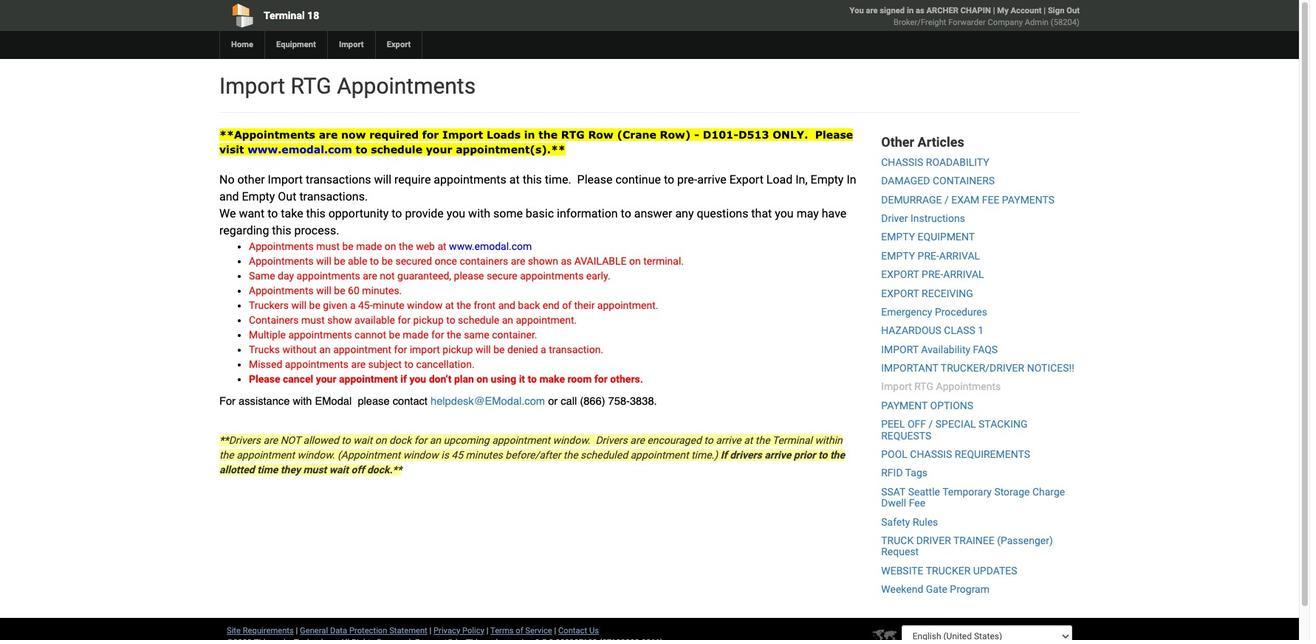 Task type: describe. For each thing, give the bounding box(es) containing it.
important
[[881, 363, 938, 374]]

availability
[[921, 344, 970, 356]]

1 drivers from the left
[[229, 435, 261, 447]]

available
[[574, 256, 627, 268]]

any
[[675, 207, 694, 221]]

2 empty from the top
[[881, 250, 915, 262]]

don't
[[429, 374, 452, 386]]

the left 'same'
[[447, 330, 461, 341]]

in inside **appointments are now required for import loads in the rtg row (crane row) - d101-d513 only.  please visit
[[524, 128, 535, 141]]

ssat
[[881, 487, 906, 498]]

0 vertical spatial an
[[502, 315, 513, 327]]

1 horizontal spatial your
[[426, 143, 452, 156]]

in inside you are signed in as archer chapin | my account | sign out broker/freight forwarder company admin (58204)
[[907, 6, 914, 16]]

0 vertical spatial made
[[356, 241, 382, 253]]

the left front
[[457, 300, 471, 312]]

2 vertical spatial this
[[272, 223, 291, 237]]

end
[[543, 300, 560, 312]]

0 horizontal spatial schedule
[[371, 143, 422, 156]]

storage
[[994, 487, 1030, 498]]

are left 'not'
[[363, 271, 377, 282]]

articles
[[918, 134, 964, 150]]

0 vertical spatial rtg
[[291, 73, 331, 99]]

will down 'process.'
[[316, 256, 332, 268]]

1 vertical spatial pre-
[[922, 269, 943, 281]]

at inside drivers are not allowed to wait on dock for an upcoming appointment window.  drivers are encouraged to arrive at the terminal within the appointment window. (appointment window is 45 minutes before/after the scheduled appointment time.)
[[744, 435, 753, 447]]

important trucker/driver notices!! link
[[881, 363, 1074, 374]]

import inside **appointments are now required for import loads in the rtg row (crane row) - d101-d513 only.  please visit
[[442, 128, 483, 141]]

1 horizontal spatial and
[[498, 300, 515, 312]]

appointment down 'subject'
[[339, 374, 398, 386]]

you
[[850, 6, 864, 16]]

an inside drivers are not allowed to wait on dock for an upcoming appointment window.  drivers are encouraged to arrive at the terminal within the appointment window. (appointment window is 45 minutes before/after the scheduled appointment time.)
[[430, 435, 441, 447]]

process.
[[294, 223, 339, 237]]

(appointment
[[337, 450, 400, 461]]

on up the secured
[[385, 241, 396, 253]]

0 vertical spatial chassis
[[881, 156, 923, 168]]

containers
[[249, 315, 299, 327]]

import down home link
[[219, 73, 285, 99]]

it
[[519, 374, 525, 386]]

the up drivers
[[755, 435, 770, 447]]

requirements
[[955, 449, 1030, 461]]

window.
[[297, 450, 335, 461]]

missed
[[249, 359, 282, 371]]

0 vertical spatial and
[[219, 190, 239, 204]]

be left able
[[334, 256, 345, 268]]

using
[[491, 374, 516, 386]]

general
[[300, 627, 328, 636]]

weekend gate program link
[[881, 584, 990, 596]]

1 vertical spatial chassis
[[910, 449, 952, 461]]

be up able
[[342, 241, 354, 253]]

front
[[474, 300, 496, 312]]

payment
[[881, 400, 928, 412]]

trucker
[[926, 566, 971, 577]]

site
[[227, 627, 241, 636]]

helpdesk@emodal.com
[[431, 396, 545, 408]]

rtg inside **appointments are now required for import loads in the rtg row (crane row) - d101-d513 only.  please visit
[[561, 128, 585, 141]]

export receiving link
[[881, 288, 973, 299]]

your inside no other import transactions will require appointments at this time.  please continue to pre-arrive export load in, empty in and empty out transactions. we want to take this opportunity to provide you with some basic information to answer any questions that you may have regarding this process. appointments must be made on the web at www.emodal.com appointments will be able to be secured once containers are shown as available on terminal. same day appointments are not guaranteed, please secure appointments early. appointments will be 60 minutes. truckers will be given a 45-minute window at the front and back end of their appointment. containers must show available for pickup to schedule an appointment. multiple appointments cannot be made for the same container. trucks without an appointment for import pickup will be denied a transaction. missed appointments are subject to cancellation. please cancel your appointment if you don't plan on using it to make room for others.
[[316, 374, 336, 386]]

continue
[[615, 173, 661, 187]]

0 horizontal spatial /
[[929, 419, 933, 431]]

the left scheduled
[[563, 450, 578, 461]]

import link
[[327, 31, 375, 59]]

be down the container.
[[493, 344, 505, 356]]

to right allowed
[[341, 435, 351, 447]]

please inside no other import transactions will require appointments at this time.  please continue to pre-arrive export load in, empty in and empty out transactions. we want to take this opportunity to provide you with some basic information to answer any questions that you may have regarding this process. appointments must be made on the web at www.emodal.com appointments will be able to be secured once containers are shown as available on terminal. same day appointments are not guaranteed, please secure appointments early. appointments will be 60 minutes. truckers will be given a 45-minute window at the front and back end of their appointment. containers must show available for pickup to schedule an appointment. multiple appointments cannot be made for the same container. trucks without an appointment for import pickup will be denied a transaction. missed appointments are subject to cancellation. please cancel your appointment if you don't plan on using it to make room for others.
[[454, 271, 484, 282]]

to up time.)
[[704, 435, 713, 447]]

helpdesk@emodal.com link
[[431, 396, 548, 408]]

45
[[451, 450, 463, 461]]

2 vertical spatial please
[[249, 374, 280, 386]]

out inside no other import transactions will require appointments at this time.  please continue to pre-arrive export load in, empty in and empty out transactions. we want to take this opportunity to provide you with some basic information to answer any questions that you may have regarding this process. appointments must be made on the web at www.emodal.com appointments will be able to be secured once containers are shown as available on terminal. same day appointments are not guaranteed, please secure appointments early. appointments will be 60 minutes. truckers will be given a 45-minute window at the front and back end of their appointment. containers must show available for pickup to schedule an appointment. multiple appointments cannot be made for the same container. trucks without an appointment for import pickup will be denied a transaction. missed appointments are subject to cancellation. please cancel your appointment if you don't plan on using it to make room for others.
[[278, 190, 296, 204]]

safety rules link
[[881, 517, 938, 528]]

will down 'same'
[[476, 344, 491, 356]]

(crane
[[617, 128, 656, 141]]

0 vertical spatial this
[[523, 173, 542, 187]]

0 vertical spatial arrival
[[939, 250, 980, 262]]

updates
[[973, 566, 1017, 577]]

window inside drivers are not allowed to wait on dock for an upcoming appointment window.  drivers are encouraged to arrive at the terminal within the appointment window. (appointment window is 45 minutes before/after the scheduled appointment time.)
[[403, 450, 438, 461]]

to left provide
[[392, 207, 402, 221]]

require
[[394, 173, 431, 187]]

procedures
[[935, 306, 987, 318]]

chassis roadability link
[[881, 156, 989, 168]]

1 vertical spatial www.emodal.com link
[[449, 241, 532, 253]]

terminal 18 link
[[219, 0, 565, 31]]

for down minute
[[398, 315, 411, 327]]

appointments down without
[[285, 359, 349, 371]]

on left terminal.
[[629, 256, 641, 268]]

import inside no other import transactions will require appointments at this time.  please continue to pre-arrive export load in, empty in and empty out transactions. we want to take this opportunity to provide you with some basic information to answer any questions that you may have regarding this process. appointments must be made on the web at www.emodal.com appointments will be able to be secured once containers are shown as available on terminal. same day appointments are not guaranteed, please secure appointments early. appointments will be 60 minutes. truckers will be given a 45-minute window at the front and back end of their appointment. containers must show available for pickup to schedule an appointment. multiple appointments cannot be made for the same container. trucks without an appointment for import pickup will be denied a transaction. missed appointments are subject to cancellation. please cancel your appointment if you don't plan on using it to make room for others.
[[268, 173, 303, 187]]

appointments down show
[[288, 330, 352, 341]]

take
[[281, 207, 303, 221]]

forwarder
[[948, 18, 986, 27]]

1 vertical spatial please
[[358, 396, 390, 408]]

off
[[351, 464, 364, 476]]

without
[[282, 344, 317, 356]]

truck
[[881, 535, 914, 547]]

are left 'subject'
[[351, 359, 366, 371]]

the inside if drivers arrive prior to the allotted time they must wait off dock.**
[[830, 450, 845, 461]]

appointment up before/after
[[492, 435, 550, 447]]

emergency procedures link
[[881, 306, 987, 318]]

the inside **appointments are now required for import loads in the rtg row (crane row) - d101-d513 only.  please visit
[[539, 128, 558, 141]]

1 vertical spatial with
[[293, 396, 312, 408]]

www.emodal.com to schedule your appointment(s).**
[[247, 143, 566, 156]]

| left the general
[[296, 627, 298, 636]]

for up import
[[431, 330, 444, 341]]

receiving
[[922, 288, 973, 299]]

at down appointment(s).**
[[509, 173, 520, 187]]

please inside **appointments are now required for import loads in the rtg row (crane row) - d101-d513 only.  please visit
[[815, 128, 853, 141]]

secured
[[395, 256, 432, 268]]

payments
[[1002, 194, 1055, 206]]

1 horizontal spatial a
[[541, 344, 546, 356]]

to left the take
[[267, 207, 278, 221]]

| right policy
[[486, 627, 488, 636]]

web
[[416, 241, 435, 253]]

import inside other articles chassis roadability damaged containers demurrage / exam fee payments driver instructions empty equipment empty pre-arrival export pre-arrival export receiving emergency procedures hazardous class 1 import availability faqs important trucker/driver notices!! import rtg appointments payment options peel off / special stacking requests pool chassis requirements rfid tags ssat seattle temporary storage charge dwell fee safety rules truck driver trainee (passenger) request website trucker updates weekend gate program
[[881, 381, 912, 393]]

1 horizontal spatial made
[[403, 330, 429, 341]]

| right service
[[554, 627, 556, 636]]

before/after
[[505, 450, 561, 461]]

1 horizontal spatial /
[[944, 194, 949, 206]]

provide
[[405, 207, 444, 221]]

1 horizontal spatial this
[[306, 207, 326, 221]]

0 horizontal spatial of
[[516, 627, 523, 636]]

0 vertical spatial a
[[350, 300, 356, 312]]

are left the not
[[263, 435, 278, 447]]

demurrage / exam fee payments link
[[881, 194, 1055, 206]]

rtg inside other articles chassis roadability damaged containers demurrage / exam fee payments driver instructions empty equipment empty pre-arrival export pre-arrival export receiving emergency procedures hazardous class 1 import availability faqs important trucker/driver notices!! import rtg appointments payment options peel off / special stacking requests pool chassis requirements rfid tags ssat seattle temporary storage charge dwell fee safety rules truck driver trainee (passenger) request website trucker updates weekend gate program
[[914, 381, 933, 393]]

peel off / special stacking requests link
[[881, 419, 1028, 442]]

minutes.
[[362, 285, 402, 297]]

appointments inside other articles chassis roadability damaged containers demurrage / exam fee payments driver instructions empty equipment empty pre-arrival export pre-arrival export receiving emergency procedures hazardous class 1 import availability faqs important trucker/driver notices!! import rtg appointments payment options peel off / special stacking requests pool chassis requirements rfid tags ssat seattle temporary storage charge dwell fee safety rules truck driver trainee (passenger) request website trucker updates weekend gate program
[[936, 381, 1001, 393]]

us
[[589, 627, 599, 636]]

be up 'not'
[[382, 256, 393, 268]]

| left 'my'
[[993, 6, 995, 16]]

of inside no other import transactions will require appointments at this time.  please continue to pre-arrive export load in, empty in and empty out transactions. we want to take this opportunity to provide you with some basic information to answer any questions that you may have regarding this process. appointments must be made on the web at www.emodal.com appointments will be able to be secured once containers are shown as available on terminal. same day appointments are not guaranteed, please secure appointments early. appointments will be 60 minutes. truckers will be given a 45-minute window at the front and back end of their appointment. containers must show available for pickup to schedule an appointment. multiple appointments cannot be made for the same container. trucks without an appointment for import pickup will be denied a transaction. missed appointments are subject to cancellation. please cancel your appointment if you don't plan on using it to make room for others.
[[562, 300, 572, 312]]

transactions
[[306, 173, 371, 187]]

opportunity
[[328, 207, 389, 221]]

terminal.
[[643, 256, 684, 268]]

service
[[525, 627, 552, 636]]

equipment link
[[264, 31, 327, 59]]

instructions
[[910, 213, 965, 224]]

758-
[[608, 396, 630, 408]]

transaction.
[[549, 344, 603, 356]]

appointment up time
[[236, 450, 295, 461]]

row
[[588, 128, 613, 141]]

be left 60
[[334, 285, 345, 297]]

to inside if drivers arrive prior to the allotted time they must wait off dock.**
[[818, 450, 827, 461]]

drivers
[[730, 450, 762, 461]]

to down now
[[356, 143, 367, 156]]

at up once
[[437, 241, 447, 253]]

make
[[539, 374, 565, 386]]

**
[[219, 435, 229, 447]]

import
[[410, 344, 440, 356]]

will up given at the left
[[316, 285, 332, 297]]

0 horizontal spatial www.emodal.com link
[[247, 143, 352, 156]]

visit
[[219, 143, 244, 156]]

scheduled
[[580, 450, 628, 461]]

to up cancellation.
[[446, 315, 455, 327]]

be right cannot
[[389, 330, 400, 341]]

no
[[219, 173, 234, 187]]

at left front
[[445, 300, 454, 312]]

0 vertical spatial must
[[316, 241, 340, 253]]

2 export from the top
[[881, 288, 919, 299]]

are inside **appointments are now required for import loads in the rtg row (crane row) - d101-d513 only.  please visit
[[319, 128, 338, 141]]

equipment
[[276, 40, 316, 49]]

the up the secured
[[399, 241, 413, 253]]

0 vertical spatial pickup
[[413, 315, 444, 327]]

1 horizontal spatial please
[[577, 173, 613, 187]]

export link
[[375, 31, 422, 59]]

website trucker updates link
[[881, 566, 1017, 577]]

on inside drivers are not allowed to wait on dock for an upcoming appointment window.  drivers are encouraged to arrive at the terminal within the appointment window. (appointment window is 45 minutes before/after the scheduled appointment time.)
[[375, 435, 387, 447]]

must inside if drivers arrive prior to the allotted time they must wait off dock.**
[[303, 464, 327, 476]]

other articles chassis roadability damaged containers demurrage / exam fee payments driver instructions empty equipment empty pre-arrival export pre-arrival export receiving emergency procedures hazardous class 1 import availability faqs important trucker/driver notices!! import rtg appointments payment options peel off / special stacking requests pool chassis requirements rfid tags ssat seattle temporary storage charge dwell fee safety rules truck driver trainee (passenger) request website trucker updates weekend gate program
[[881, 134, 1074, 596]]

for inside **appointments are now required for import loads in the rtg row (crane row) - d101-d513 only.  please visit
[[422, 128, 439, 141]]

denied
[[507, 344, 538, 356]]

multiple
[[249, 330, 286, 341]]

appointments down appointment(s).**
[[434, 173, 506, 187]]

1 horizontal spatial appointment.
[[597, 300, 658, 312]]

other
[[237, 173, 265, 187]]

2 horizontal spatial you
[[775, 207, 794, 221]]

arrive inside no other import transactions will require appointments at this time.  please continue to pre-arrive export load in, empty in and empty out transactions. we want to take this opportunity to provide you with some basic information to answer any questions that you may have regarding this process. appointments must be made on the web at www.emodal.com appointments will be able to be secured once containers are shown as available on terminal. same day appointments are not guaranteed, please secure appointments early. appointments will be 60 minutes. truckers will be given a 45-minute window at the front and back end of their appointment. containers must show available for pickup to schedule an appointment. multiple appointments cannot be made for the same container. trucks without an appointment for import pickup will be denied a transaction. missed appointments are subject to cancellation. please cancel your appointment if you don't plan on using it to make room for others.
[[697, 173, 726, 187]]

home link
[[219, 31, 264, 59]]

faqs
[[973, 344, 998, 356]]

d101-
[[703, 128, 738, 141]]



Task type: vqa. For each thing, say whether or not it's contained in the screenshot.
middle 'an'
yes



Task type: locate. For each thing, give the bounding box(es) containing it.
pre- down empty pre-arrival link
[[922, 269, 943, 281]]

subject
[[368, 359, 402, 371]]

assistance
[[239, 396, 290, 408]]

to down the within in the right bottom of the page
[[818, 450, 827, 461]]

are left now
[[319, 128, 338, 141]]

d513
[[738, 128, 769, 141]]

must down window.
[[303, 464, 327, 476]]

1 vertical spatial an
[[319, 344, 331, 356]]

you are signed in as archer chapin | my account | sign out broker/freight forwarder company admin (58204)
[[850, 6, 1080, 27]]

with left some
[[468, 207, 490, 221]]

privacy policy link
[[434, 627, 484, 636]]

to right it
[[528, 374, 537, 386]]

0 vertical spatial export
[[881, 269, 919, 281]]

fee
[[909, 498, 925, 510]]

appointment down encouraged at the bottom of the page
[[630, 450, 689, 461]]

1 horizontal spatial you
[[447, 207, 465, 221]]

1 vertical spatial please
[[577, 173, 613, 187]]

1 horizontal spatial export
[[729, 173, 763, 187]]

this down the take
[[272, 223, 291, 237]]

temporary
[[942, 487, 992, 498]]

0 vertical spatial window
[[407, 300, 442, 312]]

payment options link
[[881, 400, 973, 412]]

data
[[330, 627, 347, 636]]

0 horizontal spatial with
[[293, 396, 312, 408]]

able
[[348, 256, 367, 268]]

0 vertical spatial please
[[815, 128, 853, 141]]

will up "containers" on the left of the page
[[291, 300, 307, 312]]

0 vertical spatial empty
[[881, 231, 915, 243]]

must left show
[[301, 315, 325, 327]]

contact us link
[[558, 627, 599, 636]]

contact
[[393, 396, 428, 408]]

www.emodal.com link up "containers"
[[449, 241, 532, 253]]

1 horizontal spatial in
[[907, 6, 914, 16]]

1 horizontal spatial www.emodal.com link
[[449, 241, 532, 253]]

as inside you are signed in as archer chapin | my account | sign out broker/freight forwarder company admin (58204)
[[916, 6, 924, 16]]

0 vertical spatial export
[[387, 40, 411, 49]]

information
[[557, 207, 618, 221]]

arrive inside if drivers arrive prior to the allotted time they must wait off dock.**
[[765, 450, 791, 461]]

a right the denied
[[541, 344, 546, 356]]

0 horizontal spatial made
[[356, 241, 382, 253]]

1 horizontal spatial empty
[[810, 173, 844, 187]]

window inside no other import transactions will require appointments at this time.  please continue to pre-arrive export load in, empty in and empty out transactions. we want to take this opportunity to provide you with some basic information to answer any questions that you may have regarding this process. appointments must be made on the web at www.emodal.com appointments will be able to be secured once containers are shown as available on terminal. same day appointments are not guaranteed, please secure appointments early. appointments will be 60 minutes. truckers will be given a 45-minute window at the front and back end of their appointment. containers must show available for pickup to schedule an appointment. multiple appointments cannot be made for the same container. trucks without an appointment for import pickup will be denied a transaction. missed appointments are subject to cancellation. please cancel your appointment if you don't plan on using it to make room for others.
[[407, 300, 442, 312]]

off
[[908, 419, 926, 431]]

out up "(58204)"
[[1066, 6, 1080, 16]]

1 vertical spatial rtg
[[561, 128, 585, 141]]

as inside no other import transactions will require appointments at this time.  please continue to pre-arrive export load in, empty in and empty out transactions. we want to take this opportunity to provide you with some basic information to answer any questions that you may have regarding this process. appointments must be made on the web at www.emodal.com appointments will be able to be secured once containers are shown as available on terminal. same day appointments are not guaranteed, please secure appointments early. appointments will be 60 minutes. truckers will be given a 45-minute window at the front and back end of their appointment. containers must show available for pickup to schedule an appointment. multiple appointments cannot be made for the same container. trucks without an appointment for import pickup will be denied a transaction. missed appointments are subject to cancellation. please cancel your appointment if you don't plan on using it to make room for others.
[[561, 256, 572, 268]]

0 vertical spatial pre-
[[918, 250, 939, 262]]

import
[[881, 344, 919, 356]]

1 vertical spatial wait
[[329, 464, 349, 476]]

1 vertical spatial in
[[524, 128, 535, 141]]

truck driver trainee (passenger) request link
[[881, 535, 1053, 559]]

and right front
[[498, 300, 515, 312]]

1 empty from the top
[[881, 231, 915, 243]]

appointment
[[333, 344, 392, 356], [339, 374, 398, 386], [492, 435, 550, 447], [236, 450, 295, 461], [630, 450, 689, 461]]

1 vertical spatial made
[[403, 330, 429, 341]]

1 vertical spatial empty
[[242, 190, 275, 204]]

2 vertical spatial must
[[303, 464, 327, 476]]

as up broker/freight
[[916, 6, 924, 16]]

0 vertical spatial www.emodal.com link
[[247, 143, 352, 156]]

allotted
[[219, 464, 255, 476]]

rfid
[[881, 468, 903, 480]]

0 horizontal spatial drivers
[[229, 435, 261, 447]]

1 horizontal spatial out
[[1066, 6, 1080, 16]]

dock
[[389, 435, 412, 447]]

0 horizontal spatial please
[[358, 396, 390, 408]]

export up emergency on the top of the page
[[881, 288, 919, 299]]

0 horizontal spatial an
[[319, 344, 331, 356]]

my
[[997, 6, 1009, 16]]

on right plan
[[477, 374, 488, 386]]

1 vertical spatial window
[[403, 450, 438, 461]]

pickup up import
[[413, 315, 444, 327]]

with down cancel
[[293, 396, 312, 408]]

this up 'process.'
[[306, 207, 326, 221]]

export inside 'link'
[[387, 40, 411, 49]]

/ right off
[[929, 419, 933, 431]]

terminal left 18
[[264, 10, 305, 21]]

to left answer
[[621, 207, 631, 221]]

1 vertical spatial export
[[881, 288, 919, 299]]

basic
[[526, 207, 554, 221]]

1 export from the top
[[881, 269, 919, 281]]

0 vertical spatial with
[[468, 207, 490, 221]]

0 vertical spatial schedule
[[371, 143, 422, 156]]

1 horizontal spatial please
[[454, 271, 484, 282]]

1 vertical spatial out
[[278, 190, 296, 204]]

0 vertical spatial appointment.
[[597, 300, 658, 312]]

0 horizontal spatial wait
[[329, 464, 349, 476]]

requests
[[881, 430, 931, 442]]

0 horizontal spatial export
[[387, 40, 411, 49]]

1 vertical spatial as
[[561, 256, 572, 268]]

0 horizontal spatial out
[[278, 190, 296, 204]]

2 horizontal spatial rtg
[[914, 381, 933, 393]]

1 vertical spatial www.emodal.com
[[449, 241, 532, 253]]

on up (appointment
[[375, 435, 387, 447]]

to up if
[[404, 359, 414, 371]]

empty down empty equipment link
[[881, 250, 915, 262]]

hazardous
[[881, 325, 941, 337]]

demurrage
[[881, 194, 942, 206]]

arrive inside drivers are not allowed to wait on dock for an upcoming appointment window.  drivers are encouraged to arrive at the terminal within the appointment window. (appointment window is 45 minutes before/after the scheduled appointment time.)
[[716, 435, 741, 447]]

0 vertical spatial www.emodal.com
[[247, 143, 352, 156]]

of right terms
[[516, 627, 523, 636]]

drivers up scheduled
[[596, 435, 628, 447]]

0 horizontal spatial appointment.
[[516, 315, 577, 327]]

appointment. down end
[[516, 315, 577, 327]]

time
[[257, 464, 278, 476]]

1 vertical spatial schedule
[[458, 315, 499, 327]]

safety
[[881, 517, 910, 528]]

not
[[380, 271, 395, 282]]

may
[[797, 207, 819, 221]]

containers
[[460, 256, 508, 268]]

0 vertical spatial of
[[562, 300, 572, 312]]

the down **
[[219, 450, 234, 461]]

answer
[[634, 207, 672, 221]]

terminal up prior
[[772, 435, 812, 447]]

0 vertical spatial empty
[[810, 173, 844, 187]]

45-
[[358, 300, 373, 312]]

window left is
[[403, 450, 438, 461]]

0 horizontal spatial terminal
[[264, 10, 305, 21]]

1 vertical spatial arrival
[[943, 269, 984, 281]]

2 horizontal spatial an
[[502, 315, 513, 327]]

are left encouraged at the bottom of the page
[[630, 435, 645, 447]]

home
[[231, 40, 253, 49]]

and
[[219, 190, 239, 204], [498, 300, 515, 312]]

pool
[[881, 449, 907, 461]]

your right cancel
[[316, 374, 336, 386]]

for inside drivers are not allowed to wait on dock for an upcoming appointment window.  drivers are encouraged to arrive at the terminal within the appointment window. (appointment window is 45 minutes before/after the scheduled appointment time.)
[[414, 435, 427, 447]]

0 horizontal spatial you
[[409, 374, 426, 386]]

1 vertical spatial and
[[498, 300, 515, 312]]

shown
[[528, 256, 558, 268]]

0 horizontal spatial please
[[249, 374, 280, 386]]

1 vertical spatial your
[[316, 374, 336, 386]]

1 horizontal spatial terminal
[[772, 435, 812, 447]]

0 horizontal spatial in
[[524, 128, 535, 141]]

site requirements | general data protection statement | privacy policy | terms of service | contact us
[[227, 627, 599, 636]]

2 drivers from the left
[[596, 435, 628, 447]]

chapin
[[960, 6, 991, 16]]

0 horizontal spatial and
[[219, 190, 239, 204]]

is
[[441, 450, 449, 461]]

sign
[[1048, 6, 1064, 16]]

schedule inside no other import transactions will require appointments at this time.  please continue to pre-arrive export load in, empty in and empty out transactions. we want to take this opportunity to provide you with some basic information to answer any questions that you may have regarding this process. appointments must be made on the web at www.emodal.com appointments will be able to be secured once containers are shown as available on terminal. same day appointments are not guaranteed, please secure appointments early. appointments will be 60 minutes. truckers will be given a 45-minute window at the front and back end of their appointment. containers must show available for pickup to schedule an appointment. multiple appointments cannot be made for the same container. trucks without an appointment for import pickup will be denied a transaction. missed appointments are subject to cancellation. please cancel your appointment if you don't plan on using it to make room for others.
[[458, 315, 499, 327]]

18
[[307, 10, 319, 21]]

row)
[[660, 128, 691, 141]]

will left require
[[374, 173, 391, 187]]

1 vertical spatial arrive
[[716, 435, 741, 447]]

1 vertical spatial appointment.
[[516, 315, 577, 327]]

please up information
[[577, 173, 613, 187]]

to left pre-
[[664, 173, 674, 187]]

|
[[993, 6, 995, 16], [1044, 6, 1046, 16], [296, 627, 298, 636], [429, 627, 431, 636], [486, 627, 488, 636], [554, 627, 556, 636]]

your up require
[[426, 143, 452, 156]]

back
[[518, 300, 540, 312]]

plan
[[454, 374, 474, 386]]

| left sign
[[1044, 6, 1046, 16]]

0 vertical spatial wait
[[353, 435, 372, 447]]

www.emodal.com
[[247, 143, 352, 156], [449, 241, 532, 253]]

please up in
[[815, 128, 853, 141]]

requirements
[[243, 627, 294, 636]]

1 vertical spatial export
[[729, 173, 763, 187]]

loads
[[487, 128, 521, 141]]

1 vertical spatial pickup
[[443, 344, 473, 356]]

please down "containers"
[[454, 271, 484, 282]]

1 horizontal spatial schedule
[[458, 315, 499, 327]]

chassis up damaged
[[881, 156, 923, 168]]

pickup up cancellation.
[[443, 344, 473, 356]]

0 vertical spatial /
[[944, 194, 949, 206]]

2 vertical spatial rtg
[[914, 381, 933, 393]]

emergency
[[881, 306, 932, 318]]

same
[[249, 271, 275, 282]]

out inside you are signed in as archer chapin | my account | sign out broker/freight forwarder company admin (58204)
[[1066, 6, 1080, 16]]

1 horizontal spatial with
[[468, 207, 490, 221]]

tags
[[905, 468, 928, 480]]

for right room
[[594, 374, 608, 386]]

arrival up receiving
[[943, 269, 984, 281]]

arrive up questions
[[697, 173, 726, 187]]

wait up (appointment
[[353, 435, 372, 447]]

some
[[493, 207, 523, 221]]

| left privacy
[[429, 627, 431, 636]]

arrive left prior
[[765, 450, 791, 461]]

export left load
[[729, 173, 763, 187]]

import up import rtg appointments
[[339, 40, 364, 49]]

wait inside drivers are not allowed to wait on dock for an upcoming appointment window.  drivers are encouraged to arrive at the terminal within the appointment window. (appointment window is 45 minutes before/after the scheduled appointment time.)
[[353, 435, 372, 447]]

rtg up payment options link
[[914, 381, 933, 393]]

please down missed
[[249, 374, 280, 386]]

www.emodal.com down **appointments
[[247, 143, 352, 156]]

you right "that"
[[775, 207, 794, 221]]

0 horizontal spatial www.emodal.com
[[247, 143, 352, 156]]

cancellation.
[[416, 359, 475, 371]]

weekend
[[881, 584, 923, 596]]

0 vertical spatial arrive
[[697, 173, 726, 187]]

are right you
[[866, 6, 878, 16]]

empty up want
[[242, 190, 275, 204]]

2 vertical spatial an
[[430, 435, 441, 447]]

are up the secure
[[511, 256, 525, 268]]

to right able
[[370, 256, 379, 268]]

rtg left the row
[[561, 128, 585, 141]]

wait inside if drivers arrive prior to the allotted time they must wait off dock.**
[[329, 464, 349, 476]]

required
[[369, 128, 419, 141]]

0 vertical spatial as
[[916, 6, 924, 16]]

my account link
[[997, 6, 1042, 16]]

for up 'subject'
[[394, 344, 407, 356]]

in
[[847, 173, 856, 187]]

of right end
[[562, 300, 572, 312]]

secure
[[487, 271, 517, 282]]

allowed
[[303, 435, 339, 447]]

appointments down shown on the top of the page
[[520, 271, 584, 282]]

import
[[339, 40, 364, 49], [219, 73, 285, 99], [442, 128, 483, 141], [268, 173, 303, 187], [881, 381, 912, 393]]

you right if
[[409, 374, 426, 386]]

an
[[502, 315, 513, 327], [319, 344, 331, 356], [430, 435, 441, 447]]

arrival down equipment
[[939, 250, 980, 262]]

terminal inside drivers are not allowed to wait on dock for an upcoming appointment window.  drivers are encouraged to arrive at the terminal within the appointment window. (appointment window is 45 minutes before/after the scheduled appointment time.)
[[772, 435, 812, 447]]

out
[[1066, 6, 1080, 16], [278, 190, 296, 204]]

cancel
[[283, 374, 313, 386]]

and up we
[[219, 190, 239, 204]]

transactions.
[[299, 190, 368, 204]]

appointment. down early.
[[597, 300, 658, 312]]

show
[[327, 315, 352, 327]]

privacy
[[434, 627, 460, 636]]

-
[[694, 128, 699, 141]]

exam
[[951, 194, 979, 206]]

special
[[935, 419, 976, 431]]

request
[[881, 547, 919, 559]]

that
[[751, 207, 772, 221]]

out up the take
[[278, 190, 296, 204]]

1 vertical spatial /
[[929, 419, 933, 431]]

www.emodal.com up "containers"
[[449, 241, 532, 253]]

roadability
[[926, 156, 989, 168]]

**appointments
[[219, 128, 315, 141]]

at up drivers
[[744, 435, 753, 447]]

appointment down cannot
[[333, 344, 392, 356]]

for
[[422, 128, 439, 141], [398, 315, 411, 327], [431, 330, 444, 341], [394, 344, 407, 356], [594, 374, 608, 386], [414, 435, 427, 447]]

0 horizontal spatial a
[[350, 300, 356, 312]]

window down guaranteed, at the left top
[[407, 300, 442, 312]]

1 horizontal spatial an
[[430, 435, 441, 447]]

minutes
[[466, 450, 503, 461]]

must down 'process.'
[[316, 241, 340, 253]]

0 horizontal spatial as
[[561, 256, 572, 268]]

account
[[1011, 6, 1042, 16]]

driver instructions link
[[881, 213, 965, 224]]

1 vertical spatial must
[[301, 315, 325, 327]]

be left given at the left
[[309, 300, 320, 312]]

rtg down equipment link
[[291, 73, 331, 99]]

(58204)
[[1051, 18, 1080, 27]]

appointments up 60
[[297, 271, 360, 282]]

empty
[[810, 173, 844, 187], [242, 190, 275, 204]]

1 vertical spatial empty
[[881, 250, 915, 262]]

for up "www.emodal.com to schedule your appointment(s).**"
[[422, 128, 439, 141]]

www.emodal.com link down **appointments
[[247, 143, 352, 156]]

2 vertical spatial arrive
[[765, 450, 791, 461]]

wait left the off
[[329, 464, 349, 476]]

export inside no other import transactions will require appointments at this time.  please continue to pre-arrive export load in, empty in and empty out transactions. we want to take this opportunity to provide you with some basic information to answer any questions that you may have regarding this process. appointments must be made on the web at www.emodal.com appointments will be able to be secured once containers are shown as available on terminal. same day appointments are not guaranteed, please secure appointments early. appointments will be 60 minutes. truckers will be given a 45-minute window at the front and back end of their appointment. containers must show available for pickup to schedule an appointment. multiple appointments cannot be made for the same container. trucks without an appointment for import pickup will be denied a transaction. missed appointments are subject to cancellation. please cancel your appointment if you don't plan on using it to make room for others.
[[729, 173, 763, 187]]

2 horizontal spatial please
[[815, 128, 853, 141]]

**appointments are now required for import loads in the rtg row (crane row) - d101-d513 only.  please visit
[[219, 128, 853, 156]]

/
[[944, 194, 949, 206], [929, 419, 933, 431]]

now
[[341, 128, 366, 141]]

www.emodal.com inside no other import transactions will require appointments at this time.  please continue to pre-arrive export load in, empty in and empty out transactions. we want to take this opportunity to provide you with some basic information to answer any questions that you may have regarding this process. appointments must be made on the web at www.emodal.com appointments will be able to be secured once containers are shown as available on terminal. same day appointments are not guaranteed, please secure appointments early. appointments will be 60 minutes. truckers will be given a 45-minute window at the front and back end of their appointment. containers must show available for pickup to schedule an appointment. multiple appointments cannot be made for the same container. trucks without an appointment for import pickup will be denied a transaction. missed appointments are subject to cancellation. please cancel your appointment if you don't plan on using it to make room for others.
[[449, 241, 532, 253]]

1 horizontal spatial of
[[562, 300, 572, 312]]

1 horizontal spatial as
[[916, 6, 924, 16]]

empty down "driver"
[[881, 231, 915, 243]]

are inside you are signed in as archer chapin | my account | sign out broker/freight forwarder company admin (58204)
[[866, 6, 878, 16]]

they
[[281, 464, 301, 476]]

with inside no other import transactions will require appointments at this time.  please continue to pre-arrive export load in, empty in and empty out transactions. we want to take this opportunity to provide you with some basic information to answer any questions that you may have regarding this process. appointments must be made on the web at www.emodal.com appointments will be able to be secured once containers are shown as available on terminal. same day appointments are not guaranteed, please secure appointments early. appointments will be 60 minutes. truckers will be given a 45-minute window at the front and back end of their appointment. containers must show available for pickup to schedule an appointment. multiple appointments cannot be made for the same container. trucks without an appointment for import pickup will be denied a transaction. missed appointments are subject to cancellation. please cancel your appointment if you don't plan on using it to make room for others.
[[468, 207, 490, 221]]

1 horizontal spatial rtg
[[561, 128, 585, 141]]

1 vertical spatial this
[[306, 207, 326, 221]]



